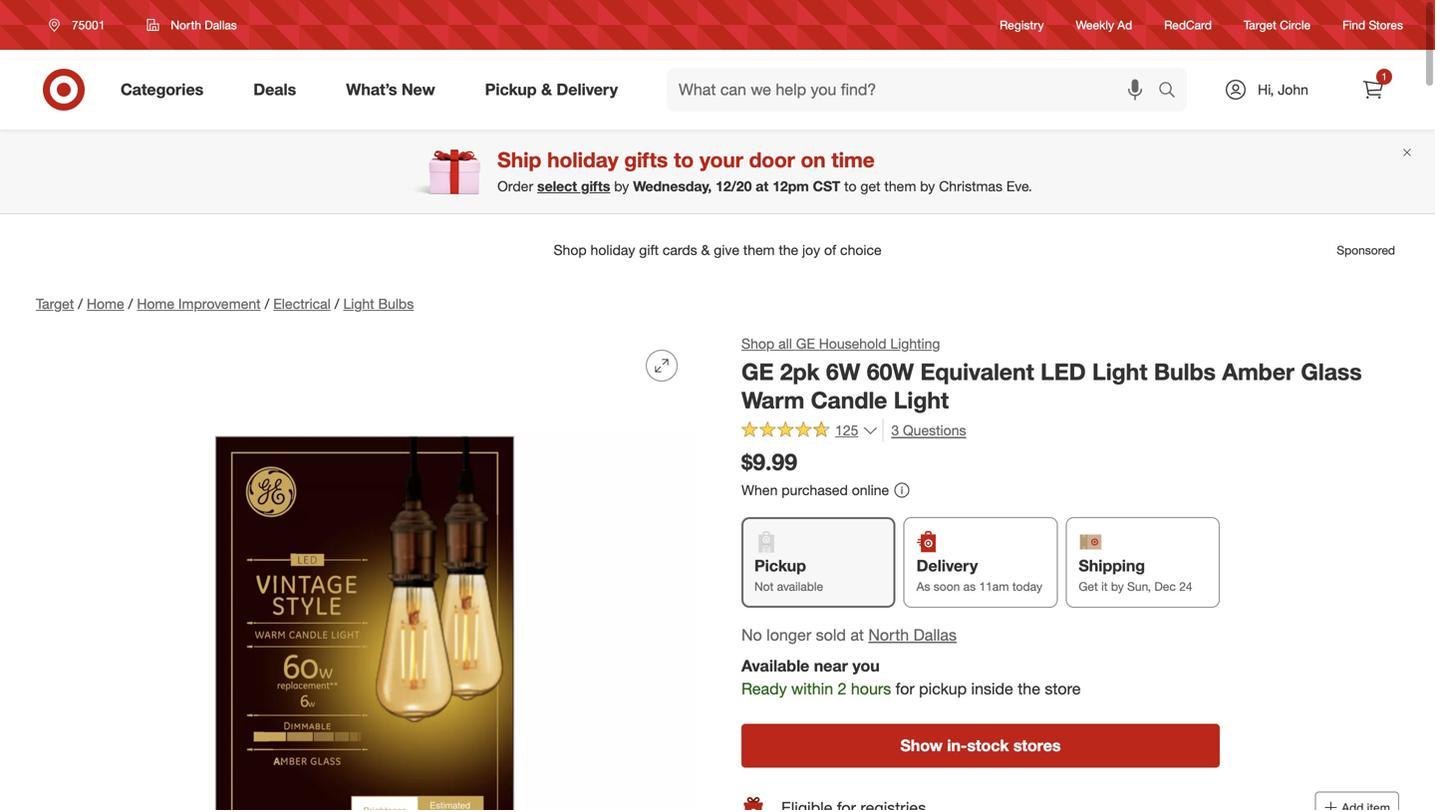 Task type: vqa. For each thing, say whether or not it's contained in the screenshot.
Delivery As soon as 11am today
yes



Task type: describe. For each thing, give the bounding box(es) containing it.
search button
[[1150, 68, 1197, 116]]

home improvement link
[[137, 295, 261, 313]]

north dallas button
[[869, 624, 957, 647]]

available
[[777, 579, 824, 594]]

at inside the ship holiday gifts to your door on time order select gifts by wednesday, 12/20 at 12pm cst to get them by christmas eve.
[[756, 178, 769, 195]]

holiday
[[547, 147, 619, 172]]

1 horizontal spatial by
[[920, 178, 935, 195]]

available
[[742, 657, 810, 676]]

shop all ge household lighting ge 2pk 6w 60w equivalent led light bulbs amber glass warm candle light
[[742, 335, 1362, 414]]

2
[[838, 679, 847, 699]]

household
[[819, 335, 887, 352]]

3 questions
[[892, 422, 967, 439]]

stock
[[967, 736, 1009, 756]]

weekly ad
[[1076, 17, 1133, 32]]

2 / from the left
[[128, 295, 133, 313]]

weekly
[[1076, 17, 1115, 32]]

0 horizontal spatial light
[[343, 295, 374, 313]]

ad
[[1118, 17, 1133, 32]]

6w
[[826, 358, 861, 386]]

0 horizontal spatial by
[[614, 178, 629, 195]]

1
[[1382, 70, 1388, 83]]

shipping get it by sun, dec 24
[[1079, 556, 1193, 594]]

75001 button
[[36, 7, 126, 43]]

3
[[892, 422, 899, 439]]

1 vertical spatial ge
[[742, 358, 774, 386]]

on
[[801, 147, 826, 172]]

available near you ready within 2 hours for pickup inside the store
[[742, 657, 1081, 699]]

24
[[1180, 579, 1193, 594]]

target circle
[[1244, 17, 1311, 32]]

no longer sold at north dallas
[[742, 626, 957, 645]]

12/20
[[716, 178, 752, 195]]

north dallas button
[[134, 7, 250, 43]]

redcard
[[1165, 17, 1212, 32]]

stores
[[1369, 17, 1404, 32]]

sun,
[[1128, 579, 1151, 594]]

ship holiday gifts to your door on time order select gifts by wednesday, 12/20 at 12pm cst to get them by christmas eve.
[[498, 147, 1033, 195]]

1 vertical spatial dallas
[[914, 626, 957, 645]]

find stores link
[[1343, 16, 1404, 33]]

1 vertical spatial north
[[869, 626, 909, 645]]

find
[[1343, 17, 1366, 32]]

purchased
[[782, 482, 848, 499]]

warm
[[742, 387, 805, 414]]

what's new link
[[329, 68, 460, 112]]

show in-stock stores button
[[742, 725, 1220, 768]]

3 / from the left
[[265, 295, 269, 313]]

within
[[792, 679, 834, 699]]

1 horizontal spatial light
[[894, 387, 949, 414]]

2 horizontal spatial light
[[1093, 358, 1148, 386]]

all
[[779, 335, 792, 352]]

target / home / home improvement / electrical / light bulbs
[[36, 295, 414, 313]]

not
[[755, 579, 774, 594]]

hours
[[851, 679, 891, 699]]

for
[[896, 679, 915, 699]]

longer
[[767, 626, 812, 645]]

select
[[537, 178, 577, 195]]

light bulbs link
[[343, 295, 414, 313]]

north inside dropdown button
[[171, 17, 201, 32]]

registry link
[[1000, 16, 1044, 33]]

questions
[[903, 422, 967, 439]]

the
[[1018, 679, 1041, 699]]

1 horizontal spatial to
[[845, 178, 857, 195]]

deals link
[[237, 68, 321, 112]]

when
[[742, 482, 778, 499]]

125 link
[[742, 419, 879, 444]]

0 horizontal spatial gifts
[[581, 178, 611, 195]]

bulbs inside shop all ge household lighting ge 2pk 6w 60w equivalent led light bulbs amber glass warm candle light
[[1154, 358, 1216, 386]]

pickup for &
[[485, 80, 537, 99]]

no
[[742, 626, 762, 645]]

show
[[901, 736, 943, 756]]

led
[[1041, 358, 1086, 386]]

ready
[[742, 679, 787, 699]]

today
[[1013, 579, 1043, 594]]

weekly ad link
[[1076, 16, 1133, 33]]

stores
[[1014, 736, 1061, 756]]



Task type: locate. For each thing, give the bounding box(es) containing it.
search
[[1150, 82, 1197, 101]]

hi,
[[1258, 81, 1274, 98]]

gifts down "holiday"
[[581, 178, 611, 195]]

bulbs
[[378, 295, 414, 313], [1154, 358, 1216, 386]]

/ left electrical link on the top of the page
[[265, 295, 269, 313]]

1 vertical spatial at
[[851, 626, 864, 645]]

ship
[[498, 147, 542, 172]]

pickup left '&'
[[485, 80, 537, 99]]

to up wednesday,
[[674, 147, 694, 172]]

gifts
[[624, 147, 668, 172], [581, 178, 611, 195]]

0 vertical spatial pickup
[[485, 80, 537, 99]]

1 vertical spatial target
[[36, 295, 74, 313]]

lighting
[[891, 335, 941, 352]]

0 vertical spatial at
[[756, 178, 769, 195]]

0 vertical spatial to
[[674, 147, 694, 172]]

ge down shop on the right of page
[[742, 358, 774, 386]]

0 vertical spatial target
[[1244, 17, 1277, 32]]

1 horizontal spatial ge
[[796, 335, 815, 352]]

store
[[1045, 679, 1081, 699]]

target left home "link"
[[36, 295, 74, 313]]

1 horizontal spatial delivery
[[917, 556, 978, 576]]

11am
[[979, 579, 1009, 594]]

target for target circle
[[1244, 17, 1277, 32]]

john
[[1278, 81, 1309, 98]]

your
[[700, 147, 744, 172]]

1 vertical spatial bulbs
[[1154, 358, 1216, 386]]

advertisement region
[[20, 226, 1416, 274]]

ge 2pk 6w 60w equivalent led light bulbs amber glass warm candle light, 1 of 7 image
[[36, 334, 694, 811]]

time
[[832, 147, 875, 172]]

improvement
[[178, 295, 261, 313]]

you
[[853, 657, 880, 676]]

2 vertical spatial light
[[894, 387, 949, 414]]

by
[[614, 178, 629, 195], [920, 178, 935, 195], [1112, 579, 1124, 594]]

registry
[[1000, 17, 1044, 32]]

when purchased online
[[742, 482, 890, 499]]

/ right home "link"
[[128, 295, 133, 313]]

christmas
[[939, 178, 1003, 195]]

sold
[[816, 626, 846, 645]]

wednesday,
[[633, 178, 712, 195]]

dallas
[[205, 17, 237, 32], [914, 626, 957, 645]]

home link
[[87, 295, 124, 313]]

glass
[[1301, 358, 1362, 386]]

delivery up soon
[[917, 556, 978, 576]]

0 vertical spatial bulbs
[[378, 295, 414, 313]]

What can we help you find? suggestions appear below search field
[[667, 68, 1163, 112]]

1 vertical spatial light
[[1093, 358, 1148, 386]]

online
[[852, 482, 890, 499]]

home right target link
[[87, 295, 124, 313]]

dallas up categories link
[[205, 17, 237, 32]]

2pk
[[780, 358, 820, 386]]

by inside shipping get it by sun, dec 24
[[1112, 579, 1124, 594]]

0 horizontal spatial target
[[36, 295, 74, 313]]

75001
[[72, 17, 105, 32]]

what's
[[346, 80, 397, 99]]

target link
[[36, 295, 74, 313]]

0 horizontal spatial pickup
[[485, 80, 537, 99]]

light right electrical link on the top of the page
[[343, 295, 374, 313]]

1 vertical spatial delivery
[[917, 556, 978, 576]]

0 vertical spatial delivery
[[557, 80, 618, 99]]

gifts up wednesday,
[[624, 147, 668, 172]]

shipping
[[1079, 556, 1146, 576]]

north
[[171, 17, 201, 32], [869, 626, 909, 645]]

0 horizontal spatial at
[[756, 178, 769, 195]]

bulbs right electrical link on the top of the page
[[378, 295, 414, 313]]

dallas inside dropdown button
[[205, 17, 237, 32]]

delivery inside delivery as soon as 11am today
[[917, 556, 978, 576]]

target
[[1244, 17, 1277, 32], [36, 295, 74, 313]]

1 link
[[1352, 68, 1396, 112]]

4 / from the left
[[335, 295, 339, 313]]

them
[[885, 178, 917, 195]]

light up 3 questions link
[[894, 387, 949, 414]]

0 vertical spatial light
[[343, 295, 374, 313]]

pickup inside "pickup & delivery" link
[[485, 80, 537, 99]]

by right it
[[1112, 579, 1124, 594]]

/ left home "link"
[[78, 295, 83, 313]]

pickup not available
[[755, 556, 824, 594]]

0 horizontal spatial bulbs
[[378, 295, 414, 313]]

in-
[[947, 736, 968, 756]]

north up categories link
[[171, 17, 201, 32]]

0 horizontal spatial dallas
[[205, 17, 237, 32]]

2 horizontal spatial by
[[1112, 579, 1124, 594]]

0 horizontal spatial ge
[[742, 358, 774, 386]]

pickup inside the pickup not available
[[755, 556, 806, 576]]

what's new
[[346, 80, 435, 99]]

pickup for not
[[755, 556, 806, 576]]

electrical link
[[273, 295, 331, 313]]

0 horizontal spatial north
[[171, 17, 201, 32]]

candle
[[811, 387, 888, 414]]

categories link
[[104, 68, 229, 112]]

eve.
[[1007, 178, 1033, 195]]

amber
[[1223, 358, 1295, 386]]

hi, john
[[1258, 81, 1309, 98]]

order
[[498, 178, 534, 195]]

door
[[749, 147, 795, 172]]

find stores
[[1343, 17, 1404, 32]]

electrical
[[273, 295, 331, 313]]

1 horizontal spatial home
[[137, 295, 174, 313]]

target circle link
[[1244, 16, 1311, 33]]

1 horizontal spatial gifts
[[624, 147, 668, 172]]

shop
[[742, 335, 775, 352]]

near
[[814, 657, 848, 676]]

soon
[[934, 579, 960, 594]]

pickup
[[485, 80, 537, 99], [755, 556, 806, 576]]

pickup up not
[[755, 556, 806, 576]]

deals
[[253, 80, 296, 99]]

target left "circle"
[[1244, 17, 1277, 32]]

$9.99
[[742, 448, 798, 476]]

by down "holiday"
[[614, 178, 629, 195]]

inside
[[972, 679, 1014, 699]]

60w
[[867, 358, 914, 386]]

1 horizontal spatial bulbs
[[1154, 358, 1216, 386]]

1 horizontal spatial north
[[869, 626, 909, 645]]

/ right electrical link on the top of the page
[[335, 295, 339, 313]]

at down door
[[756, 178, 769, 195]]

redcard link
[[1165, 16, 1212, 33]]

2 home from the left
[[137, 295, 174, 313]]

get
[[1079, 579, 1098, 594]]

categories
[[121, 80, 204, 99]]

0 vertical spatial gifts
[[624, 147, 668, 172]]

as
[[964, 579, 976, 594]]

1 horizontal spatial target
[[1244, 17, 1277, 32]]

3 questions link
[[883, 419, 967, 442]]

by right them
[[920, 178, 935, 195]]

home right home "link"
[[137, 295, 174, 313]]

new
[[402, 80, 435, 99]]

0 vertical spatial north
[[171, 17, 201, 32]]

0 vertical spatial dallas
[[205, 17, 237, 32]]

1 vertical spatial to
[[845, 178, 857, 195]]

1 / from the left
[[78, 295, 83, 313]]

1 horizontal spatial at
[[851, 626, 864, 645]]

0 vertical spatial ge
[[796, 335, 815, 352]]

1 horizontal spatial pickup
[[755, 556, 806, 576]]

north up the you
[[869, 626, 909, 645]]

at right sold
[[851, 626, 864, 645]]

target for target / home / home improvement / electrical / light bulbs
[[36, 295, 74, 313]]

ge right "all"
[[796, 335, 815, 352]]

dallas up available near you ready within 2 hours for pickup inside the store at the bottom
[[914, 626, 957, 645]]

cst
[[813, 178, 841, 195]]

1 vertical spatial gifts
[[581, 178, 611, 195]]

as
[[917, 579, 931, 594]]

delivery as soon as 11am today
[[917, 556, 1043, 594]]

bulbs left amber
[[1154, 358, 1216, 386]]

1 vertical spatial pickup
[[755, 556, 806, 576]]

equivalent
[[921, 358, 1035, 386]]

125
[[835, 422, 859, 439]]

0 horizontal spatial to
[[674, 147, 694, 172]]

to
[[674, 147, 694, 172], [845, 178, 857, 195]]

to left get
[[845, 178, 857, 195]]

0 horizontal spatial home
[[87, 295, 124, 313]]

0 horizontal spatial delivery
[[557, 80, 618, 99]]

1 home from the left
[[87, 295, 124, 313]]

pickup
[[919, 679, 967, 699]]

/
[[78, 295, 83, 313], [128, 295, 133, 313], [265, 295, 269, 313], [335, 295, 339, 313]]

delivery right '&'
[[557, 80, 618, 99]]

1 horizontal spatial dallas
[[914, 626, 957, 645]]

pickup & delivery
[[485, 80, 618, 99]]

light right led
[[1093, 358, 1148, 386]]

show in-stock stores
[[901, 736, 1061, 756]]



